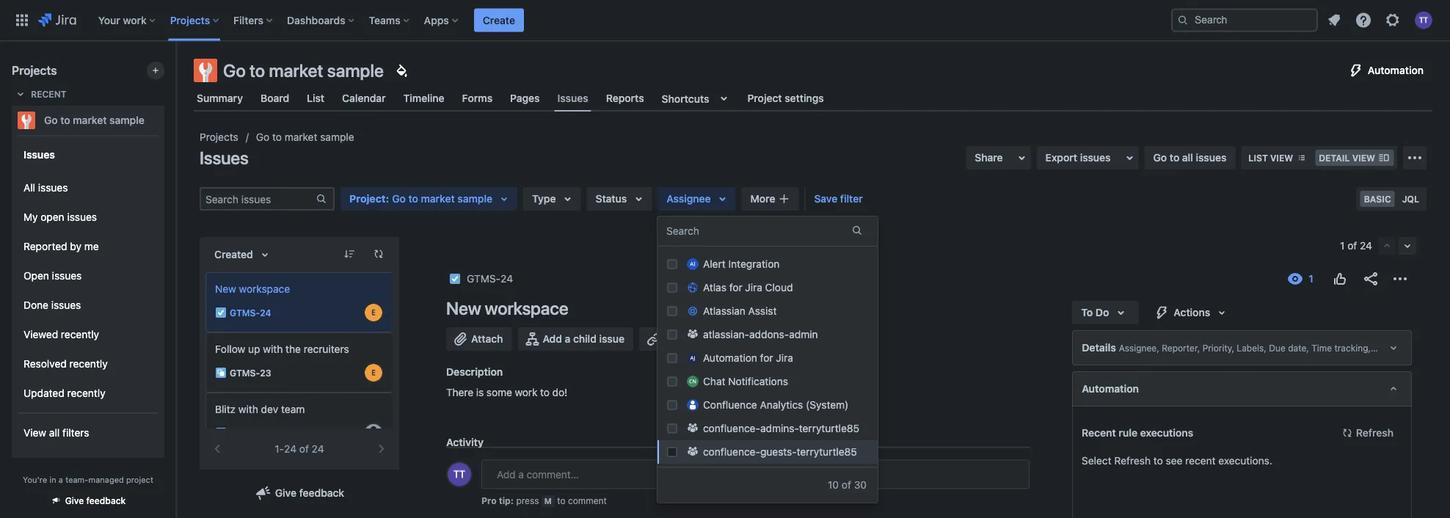 Task type: vqa. For each thing, say whether or not it's contained in the screenshot.
P1374-7 Link to the top
no



Task type: describe. For each thing, give the bounding box(es) containing it.
newest first button
[[939, 454, 1030, 472]]

settings image
[[1384, 11, 1402, 29]]

atlas for jira cloud
[[703, 282, 793, 294]]

pages
[[510, 92, 540, 104]]

1
[[1340, 240, 1345, 252]]

sidebar navigation image
[[160, 59, 192, 88]]

details assignee, reporter, priority, labels, due date, time tracking, department, start 
[[1082, 342, 1450, 354]]

market up list 'link'
[[269, 60, 323, 81]]

apps
[[424, 14, 449, 26]]

labels,
[[1237, 343, 1267, 353]]

is
[[476, 386, 484, 399]]

recruiters
[[304, 343, 349, 355]]

go down recent
[[44, 114, 58, 126]]

terryturtle85 for guests-
[[797, 446, 857, 458]]

confluence
[[703, 399, 757, 411]]

done issues link
[[18, 291, 159, 320]]

vote options: no one has voted for this issue yet. image
[[1332, 270, 1349, 288]]

gtms- for with
[[230, 428, 260, 438]]

go right 'open export issues dropdown' image
[[1154, 152, 1167, 164]]

(system)
[[806, 399, 849, 411]]

project settings link
[[745, 85, 827, 112]]

search
[[666, 225, 699, 237]]

integration
[[729, 258, 780, 270]]

actions button
[[1145, 301, 1240, 324]]

automation for jira
[[703, 352, 793, 364]]

automation image
[[1348, 62, 1365, 79]]

share image
[[1362, 270, 1380, 288]]

0 horizontal spatial issues
[[23, 148, 55, 160]]

my
[[23, 211, 38, 223]]

all issues
[[23, 182, 68, 194]]

share
[[975, 152, 1003, 164]]

your work button
[[94, 8, 161, 32]]

group icon image for atlassian-addons-admin
[[687, 328, 699, 340]]

all for all issues
[[23, 182, 35, 194]]

for for atlas
[[729, 282, 743, 294]]

teams
[[369, 14, 401, 26]]

forms
[[462, 92, 493, 104]]

group icon image for confluence-admins-terryturtle85
[[687, 422, 699, 434]]

terryturtle85 for admins-
[[799, 422, 860, 435]]

sample left the type in the left top of the page
[[458, 193, 493, 205]]

blitz
[[215, 403, 236, 415]]

reported
[[23, 240, 67, 253]]

task image
[[215, 427, 227, 439]]

0 vertical spatial gtms-24
[[467, 273, 513, 285]]

2 horizontal spatial issues
[[558, 92, 588, 104]]

link issue button
[[639, 327, 723, 351]]

project
[[126, 475, 153, 484]]

issues for all issues
[[38, 182, 68, 194]]

my open issues
[[23, 211, 97, 223]]

0 horizontal spatial with
[[238, 403, 258, 415]]

gtms-24 inside task element
[[230, 308, 271, 318]]

copy link to issue image
[[510, 272, 522, 284]]

you're
[[23, 475, 47, 484]]

done issues
[[23, 299, 81, 311]]

give feedback for the right give feedback button
[[275, 487, 344, 499]]

pro tip: press m to comment
[[482, 496, 607, 506]]

more button
[[742, 187, 799, 211]]

gtms-24 link
[[467, 270, 513, 288]]

viewed recently link
[[18, 320, 159, 349]]

work log
[[633, 457, 676, 469]]

assignee,
[[1119, 343, 1160, 353]]

dashboards
[[287, 14, 345, 26]]

10 of 30
[[828, 479, 867, 491]]

projects for projects popup button
[[170, 14, 210, 26]]

open
[[41, 211, 64, 223]]

1 vertical spatial of
[[299, 443, 309, 455]]

eloisefrancis23 image
[[365, 364, 382, 382]]

set background color image
[[393, 62, 410, 79]]

status button
[[587, 187, 652, 211]]

add
[[543, 333, 562, 345]]

reports link
[[603, 85, 647, 112]]

0 horizontal spatial give
[[65, 496, 84, 506]]

a inside button
[[565, 333, 571, 345]]

2 issue from the left
[[687, 333, 712, 345]]

jira for atlas
[[745, 282, 763, 294]]

automation element
[[1073, 371, 1412, 407]]

gtms- for workspace
[[230, 308, 260, 318]]

list for list
[[307, 92, 325, 104]]

created
[[214, 248, 253, 261]]

view for detail view
[[1353, 153, 1376, 163]]

to do
[[1081, 306, 1109, 319]]

sub-task element
[[206, 333, 393, 393]]

apps button
[[420, 8, 464, 32]]

create project image
[[150, 65, 161, 76]]

1 horizontal spatial issues
[[200, 148, 249, 168]]

1 horizontal spatial new
[[446, 298, 481, 319]]

updated
[[23, 387, 64, 399]]

to
[[1081, 306, 1093, 319]]

sub task image
[[215, 367, 227, 379]]

add a child issue
[[543, 333, 625, 345]]

24 up up
[[260, 308, 271, 318]]

1 vertical spatial workspace
[[485, 298, 568, 319]]

automation inside "automation" button
[[1368, 64, 1424, 76]]

confluence analytics (system)
[[703, 399, 849, 411]]

comments
[[515, 457, 568, 469]]

group containing issues
[[18, 135, 159, 457]]

newest first image
[[1009, 457, 1021, 469]]

tracking,
[[1335, 343, 1371, 353]]

order by image
[[256, 246, 274, 264]]

reports
[[606, 92, 644, 104]]

:
[[386, 193, 389, 205]]

confluence- for guests-
[[703, 446, 760, 458]]

follow up with the recruiters
[[215, 343, 349, 355]]

list for list view
[[1249, 153, 1268, 163]]

open issues
[[23, 270, 82, 282]]

1 vertical spatial a
[[59, 475, 63, 484]]

to right m
[[557, 496, 566, 506]]

to up board
[[250, 60, 265, 81]]

0 vertical spatial go to market sample
[[223, 60, 384, 81]]

updated recently link
[[18, 379, 159, 408]]

addicon image
[[778, 193, 790, 205]]

recent
[[31, 89, 66, 99]]

newest
[[948, 457, 984, 469]]

in
[[49, 475, 56, 484]]

0 horizontal spatial automation
[[703, 352, 757, 364]]

1 vertical spatial task image
[[215, 307, 227, 319]]

attach
[[471, 333, 503, 345]]

comments button
[[511, 454, 572, 472]]

task element containing new workspace
[[206, 272, 393, 333]]

notifications
[[728, 375, 788, 388]]

to right 'open export issues dropdown' image
[[1170, 152, 1180, 164]]

tab list containing issues
[[185, 85, 1442, 112]]

alert integration
[[703, 258, 780, 270]]

market down list 'link'
[[285, 131, 317, 143]]

1 horizontal spatial go to market sample link
[[256, 128, 354, 146]]

open share dialog image
[[1013, 149, 1031, 167]]

open
[[23, 270, 49, 282]]

to do button
[[1073, 301, 1139, 324]]

your profile and settings image
[[1415, 11, 1433, 29]]

add to starred image
[[160, 112, 178, 129]]

all issues link
[[18, 173, 159, 203]]

1 vertical spatial go to market sample
[[44, 114, 145, 126]]

go up summary
[[223, 60, 246, 81]]

for for automation
[[760, 352, 773, 364]]

calendar link
[[339, 85, 389, 112]]

view for list view
[[1271, 153, 1294, 163]]

work log button
[[628, 454, 680, 472]]

board link
[[258, 85, 292, 112]]

recently for resolved recently
[[69, 358, 108, 370]]

23
[[260, 368, 271, 378]]

priority,
[[1203, 343, 1235, 353]]

gtms- for up
[[230, 368, 260, 378]]

detail
[[1319, 153, 1350, 163]]

issues right open
[[67, 211, 97, 223]]

atlassian-addons-admin
[[703, 328, 818, 341]]

recently for viewed recently
[[61, 329, 99, 341]]

Add a comment… field
[[482, 460, 1030, 489]]

new workspace inside task element
[[215, 283, 290, 295]]

Search field
[[1172, 8, 1318, 32]]

open export issues dropdown image
[[1121, 149, 1139, 167]]

24 down team
[[284, 443, 297, 455]]

resolved
[[23, 358, 67, 370]]

add a child issue button
[[518, 327, 633, 351]]

do
[[1096, 306, 1109, 319]]

summary link
[[194, 85, 246, 112]]

due
[[1269, 343, 1286, 353]]

with inside sub-task "element"
[[263, 343, 283, 355]]

more
[[751, 193, 775, 205]]

child
[[573, 333, 597, 345]]

market right ':'
[[421, 193, 455, 205]]

go to all issues
[[1154, 152, 1227, 164]]



Task type: locate. For each thing, give the bounding box(es) containing it.
resolved recently link
[[18, 349, 159, 379]]

issues right export
[[1080, 152, 1111, 164]]

jira down integration
[[745, 282, 763, 294]]

automation down atlassian-
[[703, 352, 757, 364]]

10
[[828, 479, 839, 491]]

0 horizontal spatial list
[[307, 92, 325, 104]]

project for project : go to market sample
[[349, 193, 386, 205]]

1 horizontal spatial of
[[842, 479, 851, 491]]

1 horizontal spatial all
[[1182, 152, 1193, 164]]

import and bulk change issues image
[[1406, 149, 1424, 167]]

gtms-22
[[230, 428, 271, 438]]

work right "some"
[[515, 386, 538, 399]]

attach button
[[446, 327, 512, 351]]

0 horizontal spatial a
[[59, 475, 63, 484]]

1 vertical spatial all
[[49, 427, 60, 439]]

of for 1
[[1348, 240, 1357, 252]]

tip:
[[499, 496, 514, 506]]

1 vertical spatial new workspace
[[446, 298, 568, 319]]

gtms- right "sub task" icon
[[230, 368, 260, 378]]

save filter button
[[806, 187, 872, 211]]

menu bar containing all
[[481, 454, 683, 472]]

feedback down 1-24 of 24
[[299, 487, 344, 499]]

0 horizontal spatial all
[[49, 427, 60, 439]]

team
[[281, 403, 305, 415]]

give feedback button down the you're in a team-managed project
[[42, 489, 135, 513]]

log
[[661, 457, 676, 469]]

basic
[[1364, 194, 1391, 204]]

give down 'team-'
[[65, 496, 84, 506]]

1 vertical spatial recently
[[69, 358, 108, 370]]

1 horizontal spatial view
[[1353, 153, 1376, 163]]

chat notifications
[[703, 375, 788, 388]]

all button
[[484, 454, 505, 472]]

1-24 of 24
[[275, 443, 324, 455]]

1 vertical spatial group icon image
[[687, 422, 699, 434]]

0 vertical spatial task element
[[206, 272, 393, 333]]

1 horizontal spatial gtms-24
[[467, 273, 513, 285]]

1 horizontal spatial task image
[[449, 273, 461, 285]]

1 horizontal spatial automation
[[1082, 383, 1139, 395]]

recently down viewed recently link
[[69, 358, 108, 370]]

issue right child
[[599, 333, 625, 345]]

1 horizontal spatial project
[[748, 92, 782, 104]]

a right in
[[59, 475, 63, 484]]

2 view from the left
[[1353, 153, 1376, 163]]

0 vertical spatial with
[[263, 343, 283, 355]]

search image
[[1177, 14, 1189, 26]]

1 vertical spatial all
[[488, 457, 501, 469]]

project settings
[[748, 92, 824, 104]]

to down recent
[[60, 114, 70, 126]]

pro
[[482, 496, 497, 506]]

2 vertical spatial automation
[[1082, 383, 1139, 395]]

sort descending image
[[344, 248, 355, 260]]

issues right pages
[[558, 92, 588, 104]]

confluence- up add a comment… field
[[703, 446, 760, 458]]

history button
[[578, 454, 622, 472]]

0 horizontal spatial task image
[[215, 307, 227, 319]]

0 vertical spatial all
[[1182, 152, 1193, 164]]

view all filters link
[[18, 418, 159, 448]]

1 horizontal spatial issue
[[687, 333, 712, 345]]

link
[[664, 333, 684, 345]]

2 vertical spatial go to market sample
[[256, 131, 354, 143]]

your work
[[98, 14, 147, 26]]

list right board
[[307, 92, 325, 104]]

timeline link
[[401, 85, 447, 112]]

alert
[[703, 258, 726, 270]]

0 vertical spatial all
[[23, 182, 35, 194]]

give feedback down the you're in a team-managed project
[[65, 496, 126, 506]]

1 horizontal spatial give feedback button
[[246, 482, 353, 505]]

0 horizontal spatial work
[[123, 14, 147, 26]]

all inside group
[[49, 427, 60, 439]]

to left do!
[[540, 386, 550, 399]]

project left settings
[[748, 92, 782, 104]]

1 vertical spatial terryturtle85
[[797, 446, 857, 458]]

recently for updated recently
[[67, 387, 105, 399]]

0 vertical spatial a
[[565, 333, 571, 345]]

0 horizontal spatial project
[[349, 193, 386, 205]]

go to market sample down list 'link'
[[256, 131, 354, 143]]

export issues button
[[1037, 146, 1139, 170]]

gtms-24 up up
[[230, 308, 271, 318]]

3 group icon image from the top
[[687, 446, 699, 457]]

1 vertical spatial automation
[[703, 352, 757, 364]]

actions image
[[1392, 270, 1409, 288]]

first
[[987, 457, 1007, 469]]

work right your
[[123, 14, 147, 26]]

link issue
[[664, 333, 712, 345]]

banner
[[0, 0, 1450, 41]]

for right atlas
[[729, 282, 743, 294]]

to down board link
[[272, 131, 282, 143]]

1 vertical spatial list
[[1249, 153, 1268, 163]]

admin
[[789, 328, 818, 341]]

0 horizontal spatial all
[[23, 182, 35, 194]]

gtms-24 up "attach"
[[467, 273, 513, 285]]

go to market sample link down recent
[[12, 106, 159, 135]]

confluence- for admins-
[[703, 422, 760, 435]]

feedback for the left give feedback button
[[86, 496, 126, 506]]

1 horizontal spatial feedback
[[299, 487, 344, 499]]

1 horizontal spatial new workspace
[[446, 298, 568, 319]]

0 vertical spatial new
[[215, 283, 236, 295]]

view right detail
[[1353, 153, 1376, 163]]

history
[[583, 457, 618, 469]]

issue right link
[[687, 333, 712, 345]]

go to market sample down recent
[[44, 114, 145, 126]]

a right add
[[565, 333, 571, 345]]

there is some work to do!
[[446, 386, 568, 399]]

24 right 1-
[[312, 443, 324, 455]]

0 vertical spatial automation
[[1368, 64, 1424, 76]]

save
[[814, 193, 838, 205]]

issues for open issues
[[52, 270, 82, 282]]

2 vertical spatial group icon image
[[687, 446, 699, 457]]

all
[[23, 182, 35, 194], [488, 457, 501, 469]]

reported by me
[[23, 240, 99, 253]]

1 horizontal spatial jira
[[776, 352, 793, 364]]

give down 1-
[[275, 487, 297, 499]]

recently down done issues link at bottom
[[61, 329, 99, 341]]

forms link
[[459, 85, 496, 112]]

for down addons-
[[760, 352, 773, 364]]

1 horizontal spatial give feedback
[[275, 487, 344, 499]]

None text field
[[666, 224, 669, 239]]

do!
[[552, 386, 568, 399]]

0 horizontal spatial of
[[299, 443, 309, 455]]

export issues
[[1046, 152, 1111, 164]]

task image
[[449, 273, 461, 285], [215, 307, 227, 319]]

all inside group
[[23, 182, 35, 194]]

issues inside button
[[1080, 152, 1111, 164]]

refresh image
[[373, 248, 385, 260]]

0 vertical spatial projects
[[170, 14, 210, 26]]

new down created
[[215, 283, 236, 295]]

addons-
[[749, 328, 789, 341]]

new workspace down copy link to issue 'icon'
[[446, 298, 568, 319]]

1 vertical spatial project
[[349, 193, 386, 205]]

task element
[[206, 272, 393, 333], [206, 393, 393, 453]]

Search issues text field
[[201, 189, 316, 209]]

2 group from the top
[[18, 169, 159, 413]]

automation button
[[1339, 59, 1433, 82]]

0 horizontal spatial view
[[1271, 153, 1294, 163]]

1 horizontal spatial workspace
[[485, 298, 568, 319]]

market up all issues link
[[73, 114, 107, 126]]

0 horizontal spatial give feedback
[[65, 496, 126, 506]]

workspace down order by "icon"
[[239, 283, 290, 295]]

group icon image for confluence-guests-terryturtle85
[[687, 446, 699, 457]]

assist
[[748, 305, 777, 317]]

0 vertical spatial work
[[123, 14, 147, 26]]

menu bar
[[481, 454, 683, 472]]

issues left list view
[[1196, 152, 1227, 164]]

1 vertical spatial confluence-
[[703, 446, 760, 458]]

0 horizontal spatial jira
[[745, 282, 763, 294]]

1 vertical spatial projects
[[12, 63, 57, 77]]

1-
[[275, 443, 284, 455]]

gtms- inside sub-task "element"
[[230, 368, 260, 378]]

all right 'open export issues dropdown' image
[[1182, 152, 1193, 164]]

export
[[1046, 152, 1078, 164]]

start
[[1428, 343, 1448, 353]]

banner containing your work
[[0, 0, 1450, 41]]

sample
[[327, 60, 384, 81], [109, 114, 145, 126], [320, 131, 354, 143], [458, 193, 493, 205]]

filters
[[62, 427, 89, 439]]

2 task element from the top
[[206, 393, 393, 453]]

jira for automation
[[776, 352, 793, 364]]

0 vertical spatial recently
[[61, 329, 99, 341]]

1 group from the top
[[18, 135, 159, 457]]

reporter,
[[1162, 343, 1200, 353]]

issues down reported by me
[[52, 270, 82, 282]]

30
[[854, 479, 867, 491]]

1 task element from the top
[[206, 272, 393, 333]]

0 vertical spatial new workspace
[[215, 283, 290, 295]]

you're in a team-managed project
[[23, 475, 153, 484]]

workspace down copy link to issue 'icon'
[[485, 298, 568, 319]]

0 vertical spatial list
[[307, 92, 325, 104]]

task image left gtms-24 link
[[449, 273, 461, 285]]

0 vertical spatial project
[[748, 92, 782, 104]]

0 vertical spatial workspace
[[239, 283, 290, 295]]

1 vertical spatial task element
[[206, 393, 393, 453]]

atlassian assist
[[703, 305, 777, 317]]

task image up follow
[[215, 307, 227, 319]]

new workspace
[[215, 283, 290, 295], [446, 298, 568, 319]]

eloisefrancis23 image
[[365, 304, 382, 322]]

project for project settings
[[748, 92, 782, 104]]

jql
[[1402, 194, 1420, 204]]

0 horizontal spatial gtms-24
[[230, 308, 271, 318]]

1 vertical spatial new
[[446, 298, 481, 319]]

0 vertical spatial jira
[[745, 282, 763, 294]]

go
[[223, 60, 246, 81], [44, 114, 58, 126], [256, 131, 270, 143], [1154, 152, 1167, 164], [392, 193, 406, 205]]

issues up open
[[38, 182, 68, 194]]

24 right 1
[[1360, 240, 1373, 252]]

give feedback for the left give feedback button
[[65, 496, 126, 506]]

1 vertical spatial with
[[238, 403, 258, 415]]

0 horizontal spatial new workspace
[[215, 283, 290, 295]]

gtms- left copy link to issue 'icon'
[[467, 273, 501, 285]]

1 horizontal spatial all
[[488, 457, 501, 469]]

sample left the add to starred image
[[109, 114, 145, 126]]

list
[[307, 92, 325, 104], [1249, 153, 1268, 163]]

1 horizontal spatial for
[[760, 352, 773, 364]]

status
[[596, 193, 627, 205]]

0 vertical spatial of
[[1348, 240, 1357, 252]]

profile image of terry turtle image
[[448, 463, 471, 486]]

1 confluence- from the top
[[703, 422, 760, 435]]

show:
[[446, 457, 475, 469]]

terryturtle85 up 10
[[797, 446, 857, 458]]

projects down summary link
[[200, 131, 238, 143]]

2 confluence- from the top
[[703, 446, 760, 458]]

24 up "attach"
[[501, 273, 513, 285]]

issues up all issues
[[23, 148, 55, 160]]

projects inside popup button
[[170, 14, 210, 26]]

projects up the collapse recent projects icon
[[12, 63, 57, 77]]

sample up calendar
[[327, 60, 384, 81]]

issues for export issues
[[1080, 152, 1111, 164]]

reported by me link
[[18, 232, 159, 261]]

1 vertical spatial gtms-24
[[230, 308, 271, 318]]

terryturtle85
[[799, 422, 860, 435], [797, 446, 857, 458]]

list box containing new workspace
[[206, 272, 393, 518]]

follow
[[215, 343, 245, 355]]

of right 10
[[842, 479, 851, 491]]

viewed
[[23, 329, 58, 341]]

jira down addons-
[[776, 352, 793, 364]]

created button
[[206, 243, 282, 266]]

newest first
[[948, 457, 1007, 469]]

time
[[1312, 343, 1332, 353]]

1 vertical spatial jira
[[776, 352, 793, 364]]

all inside button
[[488, 457, 501, 469]]

0 horizontal spatial go to market sample link
[[12, 106, 159, 135]]

1 issue from the left
[[599, 333, 625, 345]]

all right 'show:'
[[488, 457, 501, 469]]

gtms- up up
[[230, 308, 260, 318]]

of right 1-
[[299, 443, 309, 455]]

list right go to all issues link
[[1249, 153, 1268, 163]]

group icon image
[[687, 328, 699, 340], [687, 422, 699, 434], [687, 446, 699, 457]]

new up attach button
[[446, 298, 481, 319]]

0 horizontal spatial workspace
[[239, 283, 290, 295]]

issues up viewed recently
[[51, 299, 81, 311]]

1 of 24
[[1340, 240, 1373, 252]]

details element
[[1073, 330, 1450, 366]]

updated recently
[[23, 387, 105, 399]]

assignee
[[667, 193, 711, 205]]

work inside dropdown button
[[123, 14, 147, 26]]

of right 1
[[1348, 240, 1357, 252]]

terryturtle85 down (system)
[[799, 422, 860, 435]]

list box
[[206, 272, 393, 518]]

list inside 'link'
[[307, 92, 325, 104]]

work
[[123, 14, 147, 26], [515, 386, 538, 399]]

1 horizontal spatial work
[[515, 386, 538, 399]]

confluence- down confluence
[[703, 422, 760, 435]]

give feedback button down 1-24 of 24
[[246, 482, 353, 505]]

go to market sample
[[223, 60, 384, 81], [44, 114, 145, 126], [256, 131, 354, 143]]

dev
[[261, 403, 278, 415]]

give feedback down 1-24 of 24
[[275, 487, 344, 499]]

group
[[18, 135, 159, 457], [18, 169, 159, 413]]

for
[[729, 282, 743, 294], [760, 352, 773, 364]]

1 horizontal spatial with
[[263, 343, 283, 355]]

project up refresh icon
[[349, 193, 386, 205]]

0 vertical spatial task image
[[449, 273, 461, 285]]

2 horizontal spatial automation
[[1368, 64, 1424, 76]]

projects for projects link
[[200, 131, 238, 143]]

task element containing blitz with dev team
[[206, 393, 393, 453]]

2 horizontal spatial of
[[1348, 240, 1357, 252]]

appswitcher icon image
[[13, 11, 31, 29]]

issues for done issues
[[51, 299, 81, 311]]

all up my
[[23, 182, 35, 194]]

help image
[[1355, 11, 1373, 29]]

0 vertical spatial for
[[729, 282, 743, 294]]

with right up
[[263, 343, 283, 355]]

open issues link
[[18, 261, 159, 291]]

board
[[261, 92, 289, 104]]

0 horizontal spatial issue
[[599, 333, 625, 345]]

recently down resolved recently link
[[67, 387, 105, 399]]

go to market sample link down list 'link'
[[256, 128, 354, 146]]

2 vertical spatial projects
[[200, 131, 238, 143]]

confluence-guests-terryturtle85
[[703, 446, 857, 458]]

of for 10
[[842, 479, 851, 491]]

gtms- inside gtms-24 link
[[467, 273, 501, 285]]

filters
[[234, 14, 264, 26]]

automation right the automation image
[[1368, 64, 1424, 76]]

go to all issues link
[[1145, 146, 1236, 170]]

save filter
[[814, 193, 863, 205]]

collapse recent projects image
[[12, 85, 29, 103]]

sample down list 'link'
[[320, 131, 354, 143]]

2 vertical spatial of
[[842, 479, 851, 491]]

gtms- right task icon
[[230, 428, 260, 438]]

0 horizontal spatial give feedback button
[[42, 489, 135, 513]]

up
[[248, 343, 260, 355]]

by
[[70, 240, 81, 253]]

notifications image
[[1326, 11, 1343, 29]]

new workspace down created 'popup button'
[[215, 283, 290, 295]]

0 horizontal spatial for
[[729, 282, 743, 294]]

primary element
[[9, 0, 1172, 41]]

issues down projects link
[[200, 148, 249, 168]]

1 horizontal spatial list
[[1249, 153, 1268, 163]]

0 vertical spatial group icon image
[[687, 328, 699, 340]]

go to market sample up list 'link'
[[223, 60, 384, 81]]

give
[[275, 487, 297, 499], [65, 496, 84, 506]]

automation down details
[[1082, 383, 1139, 395]]

dashboards button
[[283, 8, 360, 32]]

1 horizontal spatial a
[[565, 333, 571, 345]]

activity
[[446, 436, 484, 448]]

0 horizontal spatial new
[[215, 283, 236, 295]]

group containing all issues
[[18, 169, 159, 413]]

automation inside automation element
[[1082, 383, 1139, 395]]

all for all
[[488, 457, 501, 469]]

projects up sidebar navigation icon in the left top of the page
[[170, 14, 210, 26]]

1 view from the left
[[1271, 153, 1294, 163]]

go down board link
[[256, 131, 270, 143]]

1 vertical spatial for
[[760, 352, 773, 364]]

with left dev
[[238, 403, 258, 415]]

new
[[215, 283, 236, 295], [446, 298, 481, 319]]

to right ':'
[[408, 193, 418, 205]]

feedback for the right give feedback button
[[299, 487, 344, 499]]

0 vertical spatial confluence-
[[703, 422, 760, 435]]

jira image
[[38, 11, 76, 29], [38, 11, 76, 29]]

go right ':'
[[392, 193, 406, 205]]

1 vertical spatial work
[[515, 386, 538, 399]]

2 vertical spatial recently
[[67, 387, 105, 399]]

confluence-
[[703, 422, 760, 435], [703, 446, 760, 458]]

all right view
[[49, 427, 60, 439]]

1 horizontal spatial give
[[275, 487, 297, 499]]

issues
[[558, 92, 588, 104], [200, 148, 249, 168], [23, 148, 55, 160]]

view left detail
[[1271, 153, 1294, 163]]

feedback down managed
[[86, 496, 126, 506]]

date,
[[1288, 343, 1309, 353]]

tab list
[[185, 85, 1442, 112]]

2 group icon image from the top
[[687, 422, 699, 434]]

automation
[[1368, 64, 1424, 76], [703, 352, 757, 364], [1082, 383, 1139, 395]]

1 group icon image from the top
[[687, 328, 699, 340]]



